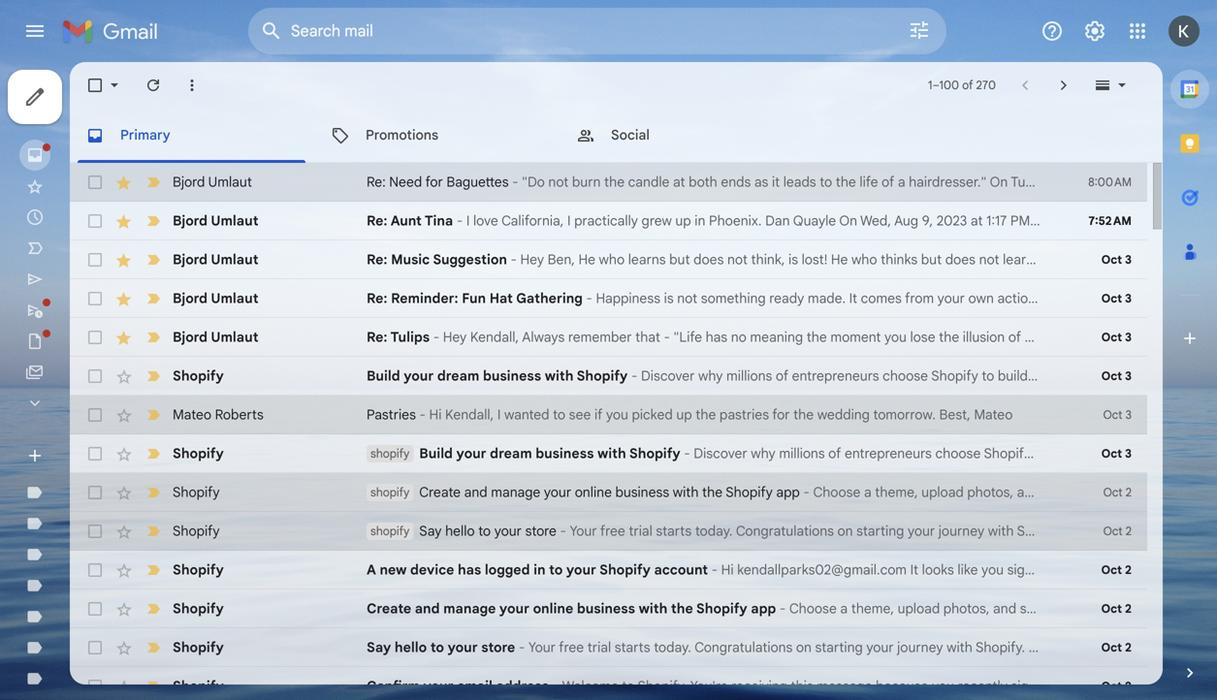 Task type: locate. For each thing, give the bounding box(es) containing it.
0 vertical spatial create
[[419, 484, 461, 501]]

11 row from the top
[[70, 551, 1148, 590]]

hello up device
[[445, 523, 475, 540]]

shopify inside the shopify create and manage your online business with the shopify app -
[[371, 486, 410, 500]]

0 vertical spatial why
[[699, 368, 723, 385]]

bjord for re: tulips - hey kendall, always remember that - "life has no meaning the moment you lose the illusion of being eternal." jean-paul sartre
[[173, 329, 208, 346]]

online down a new device has logged in to your shopify account -
[[533, 601, 574, 618]]

millions
[[727, 368, 773, 385], [779, 445, 825, 462]]

0 vertical spatial store
[[525, 523, 557, 540]]

0 horizontal spatial trial
[[588, 639, 611, 656]]

trial
[[629, 523, 653, 540], [588, 639, 611, 656]]

2 shopify from the top
[[371, 486, 410, 500]]

1 horizontal spatial trial
[[629, 523, 653, 540]]

1 vertical spatial up
[[677, 407, 693, 424]]

store
[[525, 523, 557, 540], [481, 639, 515, 656]]

no
[[731, 329, 747, 346]]

discover down pastries
[[694, 445, 748, 462]]

5 row from the top
[[70, 318, 1218, 357]]

1 vertical spatial journey
[[898, 639, 944, 656]]

2 bjord from the top
[[173, 212, 208, 229]]

build
[[998, 368, 1028, 385], [1051, 445, 1081, 462]]

reminder:
[[391, 290, 459, 307]]

music
[[391, 251, 430, 268]]

1 3 from the top
[[1126, 253, 1132, 267]]

2 mateo from the left
[[975, 407, 1013, 424]]

1 vertical spatial your
[[529, 639, 556, 656]]

270
[[977, 78, 997, 93]]

5 re: from the top
[[367, 329, 388, 346]]

entrepreneurs down tomorrow.
[[845, 445, 932, 462]]

12 row from the top
[[70, 590, 1148, 629]]

tab list up practically
[[70, 109, 1163, 163]]

1 horizontal spatial millions
[[779, 445, 825, 462]]

re: left reminder: on the top
[[367, 290, 388, 307]]

advanced search options image
[[900, 11, 939, 49]]

row
[[70, 163, 1148, 202], [70, 202, 1218, 241], [70, 241, 1148, 279], [70, 279, 1148, 318], [70, 318, 1218, 357], [70, 357, 1215, 396], [70, 396, 1148, 435], [70, 435, 1218, 474], [70, 474, 1148, 512], [70, 512, 1154, 551], [70, 551, 1148, 590], [70, 590, 1148, 629], [70, 629, 1161, 668], [70, 668, 1148, 701]]

0 horizontal spatial mateo
[[173, 407, 212, 424]]

6 2 from the top
[[1126, 680, 1132, 694]]

eternal."
[[1063, 329, 1115, 346]]

tab list inside main content
[[70, 109, 1163, 163]]

you left the lose
[[885, 329, 907, 346]]

3 for re: reminder: fun hat gathering -
[[1126, 292, 1132, 306]]

2 bjord umlaut from the top
[[173, 212, 259, 229]]

with
[[545, 368, 574, 385], [598, 445, 627, 462], [673, 484, 699, 501], [988, 523, 1014, 540], [639, 601, 668, 618], [947, 639, 973, 656]]

0 horizontal spatial i
[[467, 212, 470, 229]]

0 horizontal spatial today.
[[654, 639, 692, 656]]

you
[[885, 329, 907, 346], [606, 407, 629, 424]]

re: left tulips
[[367, 329, 388, 346]]

of down meaning
[[776, 368, 789, 385]]

14 row from the top
[[70, 668, 1148, 701]]

re: left music
[[367, 251, 388, 268]]

- right that
[[664, 329, 670, 346]]

mateo left roberts at bottom left
[[173, 407, 212, 424]]

1 horizontal spatial on
[[838, 523, 853, 540]]

4 bjord from the top
[[173, 290, 208, 307]]

picked
[[632, 407, 673, 424]]

app up the say hello to your store - your free trial starts today. congratulations on starting your journey with shopify. ﻿͏ ﻿͏ ﻿͏ ﻿͏ ﻿͏ ﻿͏ ﻿͏ ﻿͏ ﻿͏ ﻿͏ ﻿͏ ﻿͏ ﻿͏ ﻿͏ ﻿͏ ﻿͏ ﻿͏ ﻿͏ ﻿͏ ﻿͏ ﻿͏ ﻿͏ ﻿͏ ﻿͏ ﻿͏ ﻿͏ ﻿͏ ﻿͏ ﻿͏ ﻿͏ ﻿͏ ﻿͏ ﻿͏ ﻿͏ ﻿͏ ﻿͏ ﻿͏ ﻿͏ ﻿͏
[[751, 601, 777, 618]]

re: need for baguettes -
[[367, 174, 522, 191]]

- right address
[[553, 678, 559, 695]]

free down create and manage your online business with the shopify app -
[[559, 639, 584, 656]]

oct 3 for pastries - hi kendall, i wanted to see if you picked up the pastries for the wedding tomorrow. best, mateo
[[1104, 408, 1132, 423]]

oct for pastries - hi kendall, i wanted to see if you picked up the pastries for the wedding tomorrow. best, mateo
[[1104, 408, 1123, 423]]

4 re: from the top
[[367, 290, 388, 307]]

3 shopify from the top
[[371, 524, 410, 539]]

1 horizontal spatial you
[[885, 329, 907, 346]]

up right the grew
[[676, 212, 692, 229]]

on
[[840, 212, 858, 229]]

0 vertical spatial has
[[706, 329, 728, 346]]

shopify
[[173, 368, 224, 385], [577, 368, 628, 385], [932, 368, 979, 385], [173, 445, 224, 462], [630, 445, 681, 462], [984, 445, 1032, 462], [173, 484, 220, 501], [726, 484, 773, 501], [173, 523, 220, 540], [173, 562, 224, 579], [600, 562, 651, 579], [173, 601, 224, 618], [697, 601, 748, 618], [173, 639, 224, 656], [173, 678, 224, 695]]

build down hi
[[419, 445, 453, 462]]

umlaut
[[208, 174, 252, 191], [211, 212, 259, 229], [211, 251, 259, 268], [211, 290, 259, 307], [211, 329, 259, 346]]

today.
[[696, 523, 733, 540], [654, 639, 692, 656]]

business
[[483, 368, 542, 385], [536, 445, 594, 462], [616, 484, 670, 501], [577, 601, 636, 618]]

re: for re: aunt tina - i love california, i practically grew up in phoenix. dan quayle on wed, aug 9, 2023 at 1:17 pm brad klo <klobrad84@gmail.co
[[367, 212, 388, 229]]

3 2 from the top
[[1126, 563, 1132, 578]]

choose down best,
[[936, 445, 981, 462]]

oct
[[1102, 253, 1123, 267], [1102, 292, 1123, 306], [1102, 330, 1123, 345], [1102, 369, 1123, 384], [1104, 408, 1123, 423], [1102, 447, 1123, 461], [1104, 486, 1123, 500], [1104, 524, 1123, 539], [1102, 563, 1123, 578], [1102, 602, 1123, 617], [1102, 641, 1123, 655], [1102, 680, 1123, 694]]

starts down create and manage your online business with the shopify app -
[[615, 639, 651, 656]]

hat
[[490, 290, 513, 307]]

5 bjord umlaut from the top
[[173, 329, 259, 346]]

oct for build your dream business with shopify - discover why millions of entrepreneurs choose shopify to build their business. ﻿͏ ﻿͏ ﻿͏ ﻿͏ ﻿͏ ﻿͏ ﻿͏ ﻿͏ ﻿͏ ﻿͏ ﻿͏ ﻿͏ ﻿͏ ﻿͏ ﻿͏ ﻿͏ ﻿͏ ﻿͏ ﻿͏ ﻿͏ ﻿͏ ﻿͏ ﻿͏ ﻿͏ ﻿͏ ﻿͏ ﻿͏
[[1102, 369, 1123, 384]]

1 vertical spatial app
[[751, 601, 777, 618]]

2
[[1126, 486, 1132, 500], [1126, 524, 1132, 539], [1126, 563, 1132, 578], [1126, 602, 1132, 617], [1126, 641, 1132, 655], [1126, 680, 1132, 694]]

13 row from the top
[[70, 629, 1161, 668]]

1 horizontal spatial say
[[419, 523, 442, 540]]

tab list
[[1163, 62, 1218, 631], [70, 109, 1163, 163]]

1 vertical spatial kendall,
[[445, 407, 494, 424]]

1 bjord from the top
[[173, 174, 205, 191]]

i left love
[[467, 212, 470, 229]]

i
[[467, 212, 470, 229], [568, 212, 571, 229], [498, 407, 501, 424]]

online
[[575, 484, 612, 501], [533, 601, 574, 618]]

0 vertical spatial dream
[[437, 368, 480, 385]]

wedding
[[818, 407, 870, 424]]

1 horizontal spatial their
[[1085, 445, 1113, 462]]

re:
[[367, 174, 386, 191], [367, 212, 388, 229], [367, 251, 388, 268], [367, 290, 388, 307], [367, 329, 388, 346]]

wanted
[[505, 407, 550, 424]]

1 row from the top
[[70, 163, 1148, 202]]

1 mateo from the left
[[173, 407, 212, 424]]

in right "logged" in the left of the page
[[534, 562, 546, 579]]

main content
[[70, 62, 1218, 701]]

i right california,
[[568, 212, 571, 229]]

0 vertical spatial starting
[[857, 523, 905, 540]]

gmail image
[[62, 12, 168, 50]]

the left the moment
[[807, 329, 827, 346]]

umlaut for re: reminder: fun hat gathering
[[211, 290, 259, 307]]

3 bjord from the top
[[173, 251, 208, 268]]

social tab
[[561, 109, 805, 163]]

shopify inside shopify build your dream business with shopify - discover why millions of entrepreneurs choose shopify to build their business. ﻿͏ ﻿͏ ﻿͏ ﻿͏ ﻿͏ ﻿͏ ﻿͏ ﻿͏ ﻿͏ ﻿͏ ﻿͏ ﻿͏
[[371, 447, 410, 461]]

3 re: from the top
[[367, 251, 388, 268]]

1:17
[[987, 212, 1008, 229]]

4 3 from the top
[[1126, 369, 1132, 384]]

more image
[[182, 76, 202, 95]]

1 horizontal spatial today.
[[696, 523, 733, 540]]

1 bjord umlaut from the top
[[173, 174, 252, 191]]

0 vertical spatial entrepreneurs
[[792, 368, 880, 385]]

0 vertical spatial choose
[[883, 368, 929, 385]]

- right tina
[[457, 212, 463, 229]]

a
[[367, 562, 376, 579]]

tab list containing primary
[[70, 109, 1163, 163]]

account
[[654, 562, 708, 579]]

business.
[[1064, 368, 1122, 385], [1117, 445, 1174, 462]]

0 horizontal spatial on
[[797, 639, 812, 656]]

and up "logged" in the left of the page
[[464, 484, 488, 501]]

1 horizontal spatial in
[[695, 212, 706, 229]]

has left no
[[706, 329, 728, 346]]

see
[[569, 407, 591, 424]]

0 vertical spatial build
[[998, 368, 1028, 385]]

choose
[[883, 368, 929, 385], [936, 445, 981, 462]]

re: aunt tina - i love california, i practically grew up in phoenix. dan quayle on wed, aug 9, 2023 at 1:17 pm brad klo <klobrad84@gmail.co
[[367, 212, 1218, 229]]

0 horizontal spatial your
[[529, 639, 556, 656]]

0 vertical spatial on
[[838, 523, 853, 540]]

4 2 from the top
[[1126, 602, 1132, 617]]

shopify for build your dream business with shopify
[[371, 447, 410, 461]]

manage down device
[[444, 601, 496, 618]]

and down device
[[415, 601, 440, 618]]

dream down wanted
[[490, 445, 532, 462]]

store up a new device has logged in to your shopify account -
[[525, 523, 557, 540]]

hello up confirm
[[395, 639, 427, 656]]

﻿͏
[[1125, 368, 1125, 385], [1129, 368, 1129, 385], [1132, 368, 1132, 385], [1135, 368, 1136, 385], [1139, 368, 1139, 385], [1142, 368, 1142, 385], [1146, 368, 1146, 385], [1149, 368, 1149, 385], [1153, 368, 1153, 385], [1156, 368, 1156, 385], [1160, 368, 1160, 385], [1163, 368, 1163, 385], [1167, 368, 1167, 385], [1170, 368, 1170, 385], [1174, 368, 1174, 385], [1177, 368, 1177, 385], [1181, 368, 1181, 385], [1184, 368, 1184, 385], [1188, 368, 1188, 385], [1191, 368, 1191, 385], [1195, 368, 1195, 385], [1198, 368, 1198, 385], [1202, 368, 1202, 385], [1205, 368, 1205, 385], [1209, 368, 1209, 385], [1212, 368, 1212, 385], [1215, 368, 1215, 385], [1178, 445, 1178, 462], [1181, 445, 1181, 462], [1185, 445, 1185, 462], [1188, 445, 1188, 462], [1192, 445, 1192, 462], [1195, 445, 1195, 462], [1199, 445, 1199, 462], [1202, 445, 1202, 462], [1206, 445, 1206, 462], [1209, 445, 1209, 462], [1213, 445, 1213, 462], [1216, 445, 1216, 462], [1071, 523, 1071, 540], [1074, 523, 1074, 540], [1078, 523, 1078, 540], [1081, 523, 1081, 540], [1085, 523, 1085, 540], [1088, 523, 1088, 540], [1091, 523, 1091, 540], [1095, 523, 1095, 540], [1098, 523, 1098, 540], [1102, 523, 1102, 540], [1105, 523, 1105, 540], [1109, 523, 1109, 540], [1112, 523, 1112, 540], [1116, 523, 1116, 540], [1119, 523, 1119, 540], [1123, 523, 1123, 540], [1126, 523, 1126, 540], [1130, 523, 1130, 540], [1133, 523, 1133, 540], [1137, 523, 1137, 540], [1140, 523, 1140, 540], [1144, 523, 1144, 540], [1147, 523, 1147, 540], [1151, 523, 1151, 540], [1154, 523, 1154, 540], [1029, 639, 1029, 656], [1033, 639, 1033, 656], [1036, 639, 1036, 656], [1040, 639, 1040, 656], [1043, 639, 1043, 656], [1047, 639, 1047, 656], [1050, 639, 1050, 656], [1054, 639, 1054, 656], [1057, 639, 1057, 656], [1061, 639, 1061, 656], [1064, 639, 1064, 656], [1067, 639, 1068, 656], [1071, 639, 1071, 656], [1074, 639, 1074, 656], [1078, 639, 1078, 656], [1081, 639, 1081, 656], [1085, 639, 1085, 656], [1088, 639, 1088, 656], [1092, 639, 1092, 656], [1095, 639, 1095, 656], [1099, 639, 1099, 656], [1102, 639, 1102, 656], [1106, 639, 1106, 656], [1109, 639, 1109, 656], [1113, 639, 1113, 656], [1116, 639, 1116, 656], [1120, 639, 1120, 656], [1123, 639, 1123, 656], [1127, 639, 1127, 656], [1130, 639, 1130, 656], [1134, 639, 1134, 656], [1137, 639, 1137, 656], [1141, 639, 1141, 656], [1144, 639, 1144, 656], [1147, 639, 1147, 656], [1151, 639, 1151, 656], [1154, 639, 1154, 656], [1158, 639, 1158, 656], [1161, 639, 1161, 656]]

roberts
[[215, 407, 264, 424]]

re: left 'aunt'
[[367, 212, 388, 229]]

0 vertical spatial trial
[[629, 523, 653, 540]]

0 horizontal spatial for
[[426, 174, 443, 191]]

starts up account at the right of page
[[656, 523, 692, 540]]

refresh image
[[144, 76, 163, 95]]

say up confirm
[[367, 639, 391, 656]]

7 row from the top
[[70, 396, 1148, 435]]

2 for a new device has logged in to your shopify account -
[[1126, 563, 1132, 578]]

kendall, right hi
[[445, 407, 494, 424]]

re: reminder: fun hat gathering -
[[367, 290, 596, 307]]

1 horizontal spatial for
[[773, 407, 790, 424]]

of left 270
[[963, 78, 974, 93]]

3 for re: music suggestion -
[[1126, 253, 1132, 267]]

discover
[[641, 368, 695, 385], [694, 445, 748, 462]]

5 bjord from the top
[[173, 329, 208, 346]]

1 vertical spatial business.
[[1117, 445, 1174, 462]]

1 vertical spatial congratulations
[[695, 639, 793, 656]]

3 for build your dream business with shopify - discover why millions of entrepreneurs choose shopify to build their business. ﻿͏ ﻿͏ ﻿͏ ﻿͏ ﻿͏ ﻿͏ ﻿͏ ﻿͏ ﻿͏ ﻿͏ ﻿͏ ﻿͏ ﻿͏ ﻿͏ ﻿͏ ﻿͏ ﻿͏ ﻿͏ ﻿͏ ﻿͏ ﻿͏ ﻿͏ ﻿͏ ﻿͏ ﻿͏ ﻿͏ ﻿͏
[[1126, 369, 1132, 384]]

5 3 from the top
[[1126, 408, 1132, 423]]

build up "pastries"
[[367, 368, 400, 385]]

1 vertical spatial dream
[[490, 445, 532, 462]]

you right if
[[606, 407, 629, 424]]

1 horizontal spatial and
[[464, 484, 488, 501]]

your up address
[[529, 639, 556, 656]]

main menu image
[[23, 19, 47, 43]]

1 vertical spatial shopify
[[371, 486, 410, 500]]

1 vertical spatial manage
[[444, 601, 496, 618]]

0 vertical spatial up
[[676, 212, 692, 229]]

say up device
[[419, 523, 442, 540]]

trial down create and manage your online business with the shopify app -
[[588, 639, 611, 656]]

logged
[[485, 562, 530, 579]]

in left phoenix.
[[695, 212, 706, 229]]

free down the shopify create and manage your online business with the shopify app -
[[600, 523, 626, 540]]

tab list right the jean-
[[1163, 62, 1218, 631]]

today. down account at the right of page
[[654, 639, 692, 656]]

starting
[[857, 523, 905, 540], [816, 639, 863, 656]]

your down the shopify create and manage your online business with the shopify app -
[[570, 523, 597, 540]]

and
[[464, 484, 488, 501], [415, 601, 440, 618]]

mateo
[[173, 407, 212, 424], [975, 407, 1013, 424]]

1 horizontal spatial starts
[[656, 523, 692, 540]]

3 for pastries - hi kendall, i wanted to see if you picked up the pastries for the wedding tomorrow. best, mateo
[[1126, 408, 1132, 423]]

hello
[[445, 523, 475, 540], [395, 639, 427, 656]]

the left pastries
[[696, 407, 716, 424]]

up right picked
[[677, 407, 693, 424]]

- up address
[[519, 639, 525, 656]]

3 for re: tulips - hey kendall, always remember that - "life has no meaning the moment you lose the illusion of being eternal." jean-paul sartre
[[1126, 330, 1132, 345]]

2 row from the top
[[70, 202, 1218, 241]]

entrepreneurs
[[792, 368, 880, 385], [845, 445, 932, 462]]

i for wanted
[[498, 407, 501, 424]]

0 horizontal spatial choose
[[883, 368, 929, 385]]

2 3 from the top
[[1126, 292, 1132, 306]]

oct for re: music suggestion -
[[1102, 253, 1123, 267]]

bjord umlaut for re: reminder: fun hat gathering
[[173, 290, 259, 307]]

older image
[[1055, 76, 1074, 95]]

create down hi
[[419, 484, 461, 501]]

2 for say hello to your store - your free trial starts today. congratulations on starting your journey with shopify. ﻿͏ ﻿͏ ﻿͏ ﻿͏ ﻿͏ ﻿͏ ﻿͏ ﻿͏ ﻿͏ ﻿͏ ﻿͏ ﻿͏ ﻿͏ ﻿͏ ﻿͏ ﻿͏ ﻿͏ ﻿͏ ﻿͏ ﻿͏ ﻿͏ ﻿͏ ﻿͏ ﻿͏ ﻿͏ ﻿͏ ﻿͏ ﻿͏ ﻿͏ ﻿͏ ﻿͏ ﻿͏ ﻿͏ ﻿͏ ﻿͏ ﻿͏ ﻿͏ ﻿͏ ﻿͏
[[1126, 641, 1132, 655]]

1 re: from the top
[[367, 174, 386, 191]]

1 horizontal spatial build
[[419, 445, 453, 462]]

1 vertical spatial millions
[[779, 445, 825, 462]]

None checkbox
[[85, 76, 105, 95], [85, 173, 105, 192], [85, 289, 105, 309], [85, 367, 105, 386], [85, 406, 105, 425], [85, 483, 105, 503], [85, 600, 105, 619], [85, 76, 105, 95], [85, 173, 105, 192], [85, 289, 105, 309], [85, 367, 105, 386], [85, 406, 105, 425], [85, 483, 105, 503], [85, 600, 105, 619]]

None search field
[[248, 8, 947, 54]]

create and manage your online business with the shopify app -
[[367, 601, 790, 618]]

practically
[[575, 212, 638, 229]]

bjord for re: reminder: fun hat gathering -
[[173, 290, 208, 307]]

shopify
[[371, 447, 410, 461], [371, 486, 410, 500], [371, 524, 410, 539]]

0 vertical spatial journey
[[939, 523, 985, 540]]

0 horizontal spatial why
[[699, 368, 723, 385]]

oct 3 for re: reminder: fun hat gathering -
[[1102, 292, 1132, 306]]

starts
[[656, 523, 692, 540], [615, 639, 651, 656]]

0 horizontal spatial you
[[606, 407, 629, 424]]

0 vertical spatial shopify
[[371, 447, 410, 461]]

dan
[[766, 212, 790, 229]]

1 horizontal spatial create
[[419, 484, 461, 501]]

1 horizontal spatial why
[[751, 445, 776, 462]]

100
[[940, 78, 960, 93]]

of down wedding
[[829, 445, 842, 462]]

promotions tab
[[315, 109, 560, 163]]

1 horizontal spatial mateo
[[975, 407, 1013, 424]]

1 vertical spatial starting
[[816, 639, 863, 656]]

why down pastries
[[751, 445, 776, 462]]

trial down the shopify create and manage your online business with the shopify app -
[[629, 523, 653, 540]]

None checkbox
[[85, 212, 105, 231], [85, 250, 105, 270], [85, 328, 105, 347], [85, 444, 105, 464], [85, 522, 105, 541], [85, 561, 105, 580], [85, 638, 105, 658], [85, 677, 105, 697], [85, 212, 105, 231], [85, 250, 105, 270], [85, 328, 105, 347], [85, 444, 105, 464], [85, 522, 105, 541], [85, 561, 105, 580], [85, 638, 105, 658], [85, 677, 105, 697]]

1 vertical spatial build
[[419, 445, 453, 462]]

choose up tomorrow.
[[883, 368, 929, 385]]

why up pastries - hi kendall, i wanted to see if you picked up the pastries for the wedding tomorrow. best, mateo
[[699, 368, 723, 385]]

2 re: from the top
[[367, 212, 388, 229]]

shopify create and manage your online business with the shopify app -
[[371, 484, 814, 501]]

tomorrow.
[[874, 407, 936, 424]]

millions up pastries
[[727, 368, 773, 385]]

primary
[[120, 127, 170, 144]]

in
[[695, 212, 706, 229], [534, 562, 546, 579]]

sartre
[[1184, 329, 1218, 346]]

1 shopify from the top
[[371, 447, 410, 461]]

millions down wedding
[[779, 445, 825, 462]]

entrepreneurs up wedding
[[792, 368, 880, 385]]

0 horizontal spatial has
[[458, 562, 482, 579]]

0 horizontal spatial create
[[367, 601, 412, 618]]

1 vertical spatial say
[[367, 639, 391, 656]]

if
[[595, 407, 603, 424]]

0 vertical spatial and
[[464, 484, 488, 501]]

build
[[367, 368, 400, 385], [419, 445, 453, 462]]

for right pastries
[[773, 407, 790, 424]]

0 vertical spatial say
[[419, 523, 442, 540]]

2 2 from the top
[[1126, 524, 1132, 539]]

0 horizontal spatial hello
[[395, 639, 427, 656]]

dream down hey
[[437, 368, 480, 385]]

of
[[963, 78, 974, 93], [1009, 329, 1022, 346], [776, 368, 789, 385], [829, 445, 842, 462]]

4 row from the top
[[70, 279, 1148, 318]]

on
[[838, 523, 853, 540], [797, 639, 812, 656]]

mateo right best,
[[975, 407, 1013, 424]]

1 vertical spatial why
[[751, 445, 776, 462]]

0 vertical spatial for
[[426, 174, 443, 191]]

0 horizontal spatial their
[[1032, 368, 1061, 385]]

store up email
[[481, 639, 515, 656]]

the up shopify say hello to your store - your free trial starts today. congratulations on starting your journey with shopify. ﻿͏ ﻿͏ ﻿͏ ﻿͏ ﻿͏ ﻿͏ ﻿͏ ﻿͏ ﻿͏ ﻿͏ ﻿͏ ﻿͏ ﻿͏ ﻿͏ ﻿͏ ﻿͏ ﻿͏ ﻿͏ ﻿͏ ﻿͏ ﻿͏ ﻿͏ ﻿͏ ﻿͏ ﻿͏
[[703, 484, 723, 501]]

their
[[1032, 368, 1061, 385], [1085, 445, 1113, 462]]

3 bjord umlaut from the top
[[173, 251, 259, 268]]

navigation
[[0, 62, 233, 701]]

2 vertical spatial shopify
[[371, 524, 410, 539]]

0 horizontal spatial starts
[[615, 639, 651, 656]]

5 2 from the top
[[1126, 641, 1132, 655]]

free
[[600, 523, 626, 540], [559, 639, 584, 656]]

has
[[706, 329, 728, 346], [458, 562, 482, 579]]

i for love
[[467, 212, 470, 229]]

1 horizontal spatial online
[[575, 484, 612, 501]]

0 vertical spatial millions
[[727, 368, 773, 385]]

- up a new device has logged in to your shopify account -
[[560, 523, 567, 540]]

need
[[389, 174, 422, 191]]

new
[[380, 562, 407, 579]]

1 vertical spatial choose
[[936, 445, 981, 462]]

bjord umlaut for re: aunt tina
[[173, 212, 259, 229]]

discover up picked
[[641, 368, 695, 385]]

- up hat
[[511, 251, 517, 268]]

0 vertical spatial starts
[[656, 523, 692, 540]]

1 vertical spatial build
[[1051, 445, 1081, 462]]

0 horizontal spatial free
[[559, 639, 584, 656]]

0 horizontal spatial store
[[481, 639, 515, 656]]

3
[[1126, 253, 1132, 267], [1126, 292, 1132, 306], [1126, 330, 1132, 345], [1126, 369, 1132, 384], [1126, 408, 1132, 423], [1126, 447, 1132, 461]]

0 vertical spatial hello
[[445, 523, 475, 540]]

0 vertical spatial today.
[[696, 523, 733, 540]]

i left wanted
[[498, 407, 501, 424]]

build your dream business with shopify - discover why millions of entrepreneurs choose shopify to build their business. ﻿͏ ﻿͏ ﻿͏ ﻿͏ ﻿͏ ﻿͏ ﻿͏ ﻿͏ ﻿͏ ﻿͏ ﻿͏ ﻿͏ ﻿͏ ﻿͏ ﻿͏ ﻿͏ ﻿͏ ﻿͏ ﻿͏ ﻿͏ ﻿͏ ﻿͏ ﻿͏ ﻿͏ ﻿͏ ﻿͏ ﻿͏
[[367, 368, 1215, 385]]

primary tab
[[70, 109, 313, 163]]

1 horizontal spatial free
[[600, 523, 626, 540]]

- right account at the right of page
[[712, 562, 718, 579]]

online down if
[[575, 484, 612, 501]]

1 vertical spatial on
[[797, 639, 812, 656]]

create down new
[[367, 601, 412, 618]]

0 horizontal spatial in
[[534, 562, 546, 579]]

oct 2 for confirm your email address -
[[1102, 680, 1132, 694]]

0 vertical spatial free
[[600, 523, 626, 540]]

0 horizontal spatial and
[[415, 601, 440, 618]]

for right need
[[426, 174, 443, 191]]

0 horizontal spatial build
[[367, 368, 400, 385]]

bjord umlaut
[[173, 174, 252, 191], [173, 212, 259, 229], [173, 251, 259, 268], [173, 290, 259, 307], [173, 329, 259, 346]]

re: left need
[[367, 174, 386, 191]]

has right device
[[458, 562, 482, 579]]

4 bjord umlaut from the top
[[173, 290, 259, 307]]

oct for create and manage your online business with the shopify app -
[[1102, 602, 1123, 617]]

dream
[[437, 368, 480, 385], [490, 445, 532, 462]]

1 vertical spatial has
[[458, 562, 482, 579]]

manage up "logged" in the left of the page
[[491, 484, 541, 501]]

today. up account at the right of page
[[696, 523, 733, 540]]

shopify inside shopify say hello to your store - your free trial starts today. congratulations on starting your journey with shopify. ﻿͏ ﻿͏ ﻿͏ ﻿͏ ﻿͏ ﻿͏ ﻿͏ ﻿͏ ﻿͏ ﻿͏ ﻿͏ ﻿͏ ﻿͏ ﻿͏ ﻿͏ ﻿͏ ﻿͏ ﻿͏ ﻿͏ ﻿͏ ﻿͏ ﻿͏ ﻿͏ ﻿͏ ﻿͏
[[371, 524, 410, 539]]

1 vertical spatial and
[[415, 601, 440, 618]]

kendall, down hat
[[470, 329, 519, 346]]

app down shopify build your dream business with shopify - discover why millions of entrepreneurs choose shopify to build their business. ﻿͏ ﻿͏ ﻿͏ ﻿͏ ﻿͏ ﻿͏ ﻿͏ ﻿͏ ﻿͏ ﻿͏ ﻿͏ ﻿͏
[[777, 484, 800, 501]]

bjord for re: need for baguettes -
[[173, 174, 205, 191]]

bjord
[[173, 174, 205, 191], [173, 212, 208, 229], [173, 251, 208, 268], [173, 290, 208, 307], [173, 329, 208, 346]]

3 3 from the top
[[1126, 330, 1132, 345]]

up
[[676, 212, 692, 229], [677, 407, 693, 424]]

oct 2 for create and manage your online business with the shopify app -
[[1102, 602, 1132, 617]]

your
[[404, 368, 434, 385], [457, 445, 487, 462], [544, 484, 572, 501], [495, 523, 522, 540], [908, 523, 936, 540], [567, 562, 597, 579], [500, 601, 530, 618], [448, 639, 478, 656], [867, 639, 894, 656], [424, 678, 454, 695]]



Task type: vqa. For each thing, say whether or not it's contained in the screenshot.


Task type: describe. For each thing, give the bounding box(es) containing it.
phoenix.
[[709, 212, 762, 229]]

8:00 am
[[1089, 175, 1132, 190]]

paul
[[1154, 329, 1181, 346]]

toggle split pane mode image
[[1094, 76, 1113, 95]]

1 vertical spatial store
[[481, 639, 515, 656]]

wed,
[[861, 212, 892, 229]]

0 vertical spatial their
[[1032, 368, 1061, 385]]

meaning
[[750, 329, 804, 346]]

re: for re: tulips - hey kendall, always remember that - "life has no meaning the moment you lose the illusion of being eternal." jean-paul sartre
[[367, 329, 388, 346]]

1 horizontal spatial build
[[1051, 445, 1081, 462]]

love
[[474, 212, 499, 229]]

being
[[1025, 329, 1060, 346]]

re: for re: reminder: fun hat gathering -
[[367, 290, 388, 307]]

Search mail text field
[[291, 21, 854, 41]]

1 vertical spatial hello
[[395, 639, 427, 656]]

umlaut for re: music suggestion
[[211, 251, 259, 268]]

hi
[[429, 407, 442, 424]]

pastries
[[367, 407, 416, 424]]

suggestion
[[433, 251, 507, 268]]

1 vertical spatial free
[[559, 639, 584, 656]]

say hello to your store - your free trial starts today. congratulations on starting your journey with shopify. ﻿͏ ﻿͏ ﻿͏ ﻿͏ ﻿͏ ﻿͏ ﻿͏ ﻿͏ ﻿͏ ﻿͏ ﻿͏ ﻿͏ ﻿͏ ﻿͏ ﻿͏ ﻿͏ ﻿͏ ﻿͏ ﻿͏ ﻿͏ ﻿͏ ﻿͏ ﻿͏ ﻿͏ ﻿͏ ﻿͏ ﻿͏ ﻿͏ ﻿͏ ﻿͏ ﻿͏ ﻿͏ ﻿͏ ﻿͏ ﻿͏ ﻿͏ ﻿͏ ﻿͏ ﻿͏
[[367, 639, 1161, 656]]

7:52 am
[[1089, 214, 1132, 229]]

0 vertical spatial shopify.
[[1017, 523, 1067, 540]]

oct for confirm your email address -
[[1102, 680, 1123, 694]]

6 3 from the top
[[1126, 447, 1132, 461]]

promotions
[[366, 127, 439, 144]]

0 vertical spatial discover
[[641, 368, 695, 385]]

1 vertical spatial starts
[[615, 639, 651, 656]]

1 vertical spatial for
[[773, 407, 790, 424]]

lose
[[911, 329, 936, 346]]

always
[[522, 329, 565, 346]]

- up the say hello to your store - your free trial starts today. congratulations on starting your journey with shopify. ﻿͏ ﻿͏ ﻿͏ ﻿͏ ﻿͏ ﻿͏ ﻿͏ ﻿͏ ﻿͏ ﻿͏ ﻿͏ ﻿͏ ﻿͏ ﻿͏ ﻿͏ ﻿͏ ﻿͏ ﻿͏ ﻿͏ ﻿͏ ﻿͏ ﻿͏ ﻿͏ ﻿͏ ﻿͏ ﻿͏ ﻿͏ ﻿͏ ﻿͏ ﻿͏ ﻿͏ ﻿͏ ﻿͏ ﻿͏ ﻿͏ ﻿͏ ﻿͏ ﻿͏ ﻿͏
[[780, 601, 786, 618]]

1 vertical spatial shopify.
[[976, 639, 1026, 656]]

1 100 of 270
[[929, 78, 997, 93]]

of left being
[[1009, 329, 1022, 346]]

tina
[[425, 212, 453, 229]]

social
[[611, 127, 650, 144]]

brad
[[1034, 212, 1063, 229]]

the down account at the right of page
[[671, 601, 694, 618]]

row containing mateo roberts
[[70, 396, 1148, 435]]

oct 2 for a new device has logged in to your shopify account -
[[1102, 563, 1132, 578]]

hey
[[443, 329, 467, 346]]

aug
[[895, 212, 919, 229]]

mateo roberts
[[173, 407, 264, 424]]

0 horizontal spatial millions
[[727, 368, 773, 385]]

email
[[457, 678, 493, 695]]

2 for create and manage your online business with the shopify app -
[[1126, 602, 1132, 617]]

10 row from the top
[[70, 512, 1154, 551]]

pm
[[1011, 212, 1031, 229]]

that
[[636, 329, 661, 346]]

a new device has logged in to your shopify account -
[[367, 562, 722, 579]]

bjord umlaut for re: need for baguettes
[[173, 174, 252, 191]]

umlaut for re: aunt tina
[[211, 212, 259, 229]]

0 vertical spatial your
[[570, 523, 597, 540]]

1 horizontal spatial store
[[525, 523, 557, 540]]

bjord for re: music suggestion -
[[173, 251, 208, 268]]

- down shopify build your dream business with shopify - discover why millions of entrepreneurs choose shopify to build their business. ﻿͏ ﻿͏ ﻿͏ ﻿͏ ﻿͏ ﻿͏ ﻿͏ ﻿͏ ﻿͏ ﻿͏ ﻿͏ ﻿͏
[[804, 484, 810, 501]]

9,
[[922, 212, 934, 229]]

aunt
[[391, 212, 422, 229]]

1 vertical spatial entrepreneurs
[[845, 445, 932, 462]]

oct 3 for re: music suggestion -
[[1102, 253, 1132, 267]]

oct for say hello to your store - your free trial starts today. congratulations on starting your journey with shopify. ﻿͏ ﻿͏ ﻿͏ ﻿͏ ﻿͏ ﻿͏ ﻿͏ ﻿͏ ﻿͏ ﻿͏ ﻿͏ ﻿͏ ﻿͏ ﻿͏ ﻿͏ ﻿͏ ﻿͏ ﻿͏ ﻿͏ ﻿͏ ﻿͏ ﻿͏ ﻿͏ ﻿͏ ﻿͏ ﻿͏ ﻿͏ ﻿͏ ﻿͏ ﻿͏ ﻿͏ ﻿͏ ﻿͏ ﻿͏ ﻿͏ ﻿͏ ﻿͏ ﻿͏ ﻿͏
[[1102, 641, 1123, 655]]

0 vertical spatial app
[[777, 484, 800, 501]]

2 for confirm your email address -
[[1126, 680, 1132, 694]]

moment
[[831, 329, 881, 346]]

bjord for re: aunt tina - i love california, i practically grew up in phoenix. dan quayle on wed, aug 9, 2023 at 1:17 pm brad klo <klobrad84@gmail.co
[[173, 212, 208, 229]]

tulips
[[391, 329, 430, 346]]

best,
[[940, 407, 971, 424]]

0 horizontal spatial dream
[[437, 368, 480, 385]]

"life
[[674, 329, 703, 346]]

bjord umlaut for re: tulips
[[173, 329, 259, 346]]

confirm your email address -
[[367, 678, 562, 695]]

support image
[[1041, 19, 1064, 43]]

0 vertical spatial business.
[[1064, 368, 1122, 385]]

0 vertical spatial online
[[575, 484, 612, 501]]

3 row from the top
[[70, 241, 1148, 279]]

oct for re: tulips - hey kendall, always remember that - "life has no meaning the moment you lose the illusion of being eternal." jean-paul sartre
[[1102, 330, 1123, 345]]

jean-
[[1118, 329, 1154, 346]]

- right baguettes
[[512, 174, 519, 191]]

0 vertical spatial manage
[[491, 484, 541, 501]]

0 horizontal spatial say
[[367, 639, 391, 656]]

0 vertical spatial you
[[885, 329, 907, 346]]

0 vertical spatial build
[[367, 368, 400, 385]]

re: for re: need for baguettes -
[[367, 174, 386, 191]]

2 horizontal spatial i
[[568, 212, 571, 229]]

1 vertical spatial discover
[[694, 445, 748, 462]]

oct 3 for re: tulips - hey kendall, always remember that - "life has no meaning the moment you lose the illusion of being eternal." jean-paul sartre
[[1102, 330, 1132, 345]]

shopify say hello to your store - your free trial starts today. congratulations on starting your journey with shopify. ﻿͏ ﻿͏ ﻿͏ ﻿͏ ﻿͏ ﻿͏ ﻿͏ ﻿͏ ﻿͏ ﻿͏ ﻿͏ ﻿͏ ﻿͏ ﻿͏ ﻿͏ ﻿͏ ﻿͏ ﻿͏ ﻿͏ ﻿͏ ﻿͏ ﻿͏ ﻿͏ ﻿͏ ﻿͏
[[371, 523, 1154, 540]]

business up wanted
[[483, 368, 542, 385]]

pastries
[[720, 407, 769, 424]]

1
[[929, 78, 933, 93]]

main content containing primary
[[70, 62, 1218, 701]]

confirm
[[367, 678, 420, 695]]

- right the gathering
[[586, 290, 593, 307]]

0 vertical spatial in
[[695, 212, 706, 229]]

pastries - hi kendall, i wanted to see if you picked up the pastries for the wedding tomorrow. best, mateo
[[367, 407, 1013, 424]]

shopify build your dream business with shopify - discover why millions of entrepreneurs choose shopify to build their business. ﻿͏ ﻿͏ ﻿͏ ﻿͏ ﻿͏ ﻿͏ ﻿͏ ﻿͏ ﻿͏ ﻿͏ ﻿͏ ﻿͏ 
[[371, 445, 1218, 462]]

8 row from the top
[[70, 435, 1218, 474]]

oct 2 for say hello to your store - your free trial starts today. congratulations on starting your journey with shopify. ﻿͏ ﻿͏ ﻿͏ ﻿͏ ﻿͏ ﻿͏ ﻿͏ ﻿͏ ﻿͏ ﻿͏ ﻿͏ ﻿͏ ﻿͏ ﻿͏ ﻿͏ ﻿͏ ﻿͏ ﻿͏ ﻿͏ ﻿͏ ﻿͏ ﻿͏ ﻿͏ ﻿͏ ﻿͏ ﻿͏ ﻿͏ ﻿͏ ﻿͏ ﻿͏ ﻿͏ ﻿͏ ﻿͏ ﻿͏ ﻿͏ ﻿͏ ﻿͏ ﻿͏ ﻿͏
[[1102, 641, 1132, 655]]

shopify for create and manage your online business with the shopify app
[[371, 486, 410, 500]]

illusion
[[963, 329, 1005, 346]]

0 horizontal spatial online
[[533, 601, 574, 618]]

bjord umlaut for re: music suggestion
[[173, 251, 259, 268]]

business down picked
[[616, 484, 670, 501]]

- down pastries - hi kendall, i wanted to see if you picked up the pastries for the wedding tomorrow. best, mateo
[[684, 445, 691, 462]]

1 horizontal spatial choose
[[936, 445, 981, 462]]

the right the lose
[[939, 329, 960, 346]]

1 2 from the top
[[1126, 486, 1132, 500]]

business down see at bottom left
[[536, 445, 594, 462]]

<klobrad84@gmail.co
[[1090, 212, 1218, 229]]

address
[[496, 678, 549, 695]]

umlaut for re: need for baguettes
[[208, 174, 252, 191]]

remember
[[568, 329, 632, 346]]

re: for re: music suggestion -
[[367, 251, 388, 268]]

business down a new device has logged in to your shopify account -
[[577, 601, 636, 618]]

umlaut for re: tulips
[[211, 329, 259, 346]]

california,
[[502, 212, 564, 229]]

- left hi
[[420, 407, 426, 424]]

2023
[[937, 212, 968, 229]]

grew
[[642, 212, 672, 229]]

klo
[[1067, 212, 1086, 229]]

1 horizontal spatial hello
[[445, 523, 475, 540]]

search mail image
[[254, 14, 289, 49]]

6 row from the top
[[70, 357, 1215, 396]]

quayle
[[794, 212, 837, 229]]

oct for a new device has logged in to your shopify account -
[[1102, 563, 1123, 578]]

- left hey
[[433, 329, 440, 346]]

1 vertical spatial create
[[367, 601, 412, 618]]

1 vertical spatial in
[[534, 562, 546, 579]]

oct 3 for build your dream business with shopify - discover why millions of entrepreneurs choose shopify to build their business. ﻿͏ ﻿͏ ﻿͏ ﻿͏ ﻿͏ ﻿͏ ﻿͏ ﻿͏ ﻿͏ ﻿͏ ﻿͏ ﻿͏ ﻿͏ ﻿͏ ﻿͏ ﻿͏ ﻿͏ ﻿͏ ﻿͏ ﻿͏ ﻿͏ ﻿͏ ﻿͏ ﻿͏ ﻿͏ ﻿͏ ﻿͏
[[1102, 369, 1132, 384]]

shopify for say hello to your store
[[371, 524, 410, 539]]

settings image
[[1084, 19, 1107, 43]]

re: tulips - hey kendall, always remember that - "life has no meaning the moment you lose the illusion of being eternal." jean-paul sartre
[[367, 329, 1218, 346]]

9 row from the top
[[70, 474, 1148, 512]]

1 vertical spatial today.
[[654, 639, 692, 656]]

gathering
[[516, 290, 583, 307]]

1 horizontal spatial has
[[706, 329, 728, 346]]

re: music suggestion -
[[367, 251, 521, 268]]

baguettes
[[447, 174, 509, 191]]

device
[[410, 562, 455, 579]]

0 vertical spatial kendall,
[[470, 329, 519, 346]]

fun
[[462, 290, 486, 307]]

0 vertical spatial congratulations
[[736, 523, 834, 540]]

oct for re: reminder: fun hat gathering -
[[1102, 292, 1123, 306]]

1 horizontal spatial dream
[[490, 445, 532, 462]]

1 vertical spatial you
[[606, 407, 629, 424]]

- down that
[[632, 368, 638, 385]]

at
[[971, 212, 983, 229]]

the left wedding
[[794, 407, 814, 424]]



